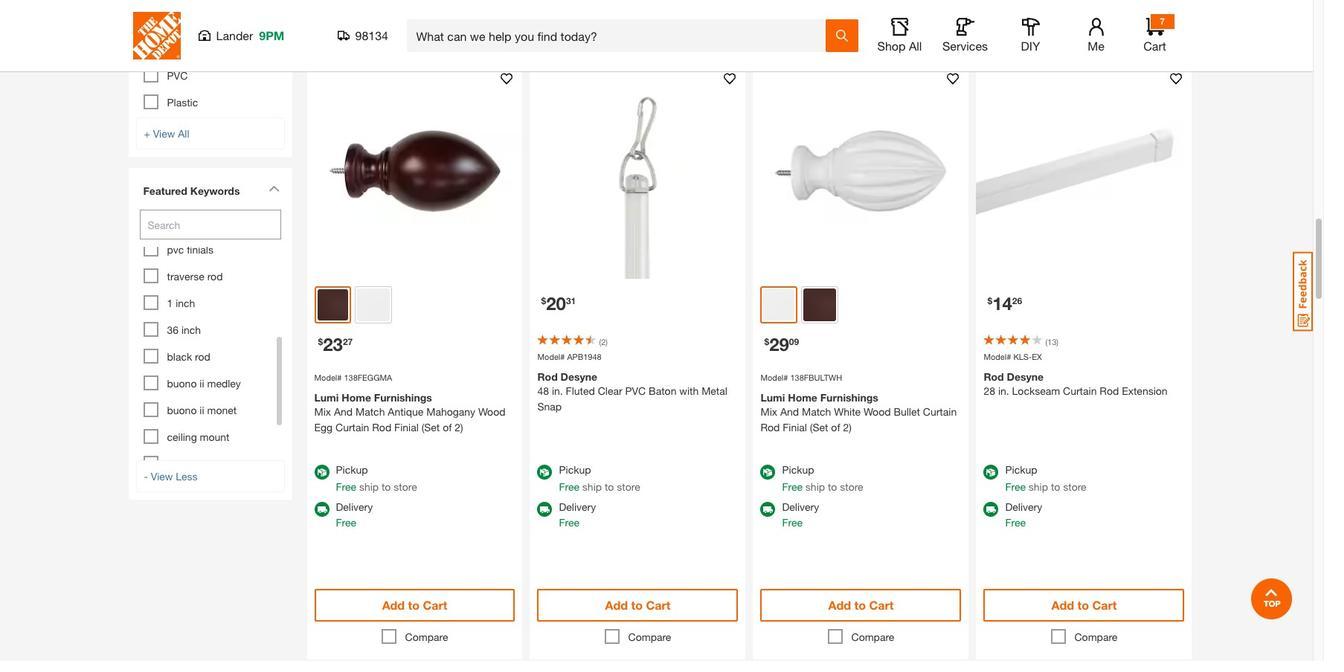 Task type: vqa. For each thing, say whether or not it's contained in the screenshot.
29's $
yes



Task type: describe. For each thing, give the bounding box(es) containing it.
fluted
[[566, 385, 595, 397]]

delivery free for curtain
[[336, 501, 373, 529]]

double rod
[[167, 458, 217, 470]]

steel
[[167, 16, 191, 28]]

add to cart button for snap
[[538, 589, 738, 622]]

pvc
[[167, 243, 184, 256]]

( 13 )
[[1046, 337, 1059, 347]]

me button
[[1072, 18, 1120, 54]]

match for 23
[[356, 405, 385, 418]]

bullet
[[894, 405, 920, 418]]

pvc link
[[167, 69, 188, 82]]

add to cart for curtain
[[382, 598, 447, 612]]

- view less link
[[136, 461, 285, 493]]

model# for lumi home furnishings mix and match antique mahogany wood egg curtain rod finial (set of 2)
[[314, 373, 342, 383]]

+
[[144, 127, 150, 140]]

finial inside lumi home furnishings mix and match white wood bullet curtain rod finial (set of 2)
[[783, 421, 807, 434]]

inch for 1 inch
[[176, 297, 195, 310]]

baton
[[649, 385, 677, 397]]

featured keywords link
[[136, 176, 285, 210]]

services button
[[942, 18, 989, 54]]

ex
[[1032, 352, 1042, 362]]

clear
[[598, 385, 622, 397]]

4 delivery free from the left
[[1005, 501, 1043, 529]]

double rod link
[[167, 458, 217, 470]]

model# kls-ex
[[984, 352, 1042, 362]]

mix for 23
[[314, 405, 331, 418]]

model# for lumi home furnishings mix and match white wood bullet curtain rod finial (set of 2)
[[761, 373, 788, 383]]

home for 23
[[342, 391, 371, 404]]

double
[[167, 458, 199, 470]]

desyne for 14
[[1007, 370, 1044, 383]]

13
[[1048, 337, 1057, 347]]

keywords
[[190, 185, 240, 197]]

1 inch link
[[167, 297, 195, 310]]

- view less
[[144, 470, 198, 483]]

traverse
[[167, 270, 204, 283]]

feedback link image
[[1293, 251, 1313, 332]]

match for 29
[[802, 405, 831, 418]]

lumi home furnishings mix and match white wood bullet curtain rod finial (set of 2)
[[761, 391, 957, 434]]

ceiling mount
[[167, 431, 230, 443]]

mix and match white wood bullet curtain rod finial (set of 2) image
[[753, 64, 969, 279]]

plastic link
[[167, 96, 198, 109]]

(set inside lumi home furnishings mix and match white wood bullet curtain rod finial (set of 2)
[[810, 421, 828, 434]]

+ view all link
[[136, 118, 285, 150]]

) for 14
[[1057, 337, 1059, 347]]

black rod link
[[167, 350, 210, 363]]

cart for lumi home furnishings mix and match antique mahogany wood egg curtain rod finial (set of 2)
[[423, 598, 447, 612]]

2 available shipping image from the left
[[538, 502, 552, 517]]

model# for rod desyne 28 in. lockseam curtain rod extension
[[984, 352, 1011, 362]]

shop all button
[[876, 18, 924, 54]]

delivery for rod
[[782, 501, 819, 513]]

cart for lumi home furnishings mix and match white wood bullet curtain rod finial (set of 2)
[[869, 598, 894, 612]]

4 delivery from the left
[[1005, 501, 1043, 513]]

snap
[[538, 400, 562, 413]]

4 store from the left
[[1063, 481, 1087, 493]]

curtain inside lumi home furnishings mix and match white wood bullet curtain rod finial (set of 2)
[[923, 405, 957, 418]]

buono ii monet
[[167, 404, 237, 417]]

23
[[323, 334, 343, 355]]

138fbultwh
[[790, 373, 842, 383]]

featured keywords
[[143, 185, 240, 197]]

rod left extension
[[1100, 385, 1119, 397]]

) for 20
[[606, 337, 608, 347]]

rod for traverse rod
[[207, 270, 223, 283]]

diy
[[1021, 39, 1040, 53]]

antique mahogany image
[[317, 290, 349, 321]]

pickup for rod
[[782, 463, 814, 476]]

mix for 29
[[761, 405, 777, 418]]

pickup for curtain
[[336, 463, 368, 476]]

98134
[[355, 28, 388, 42]]

services
[[943, 39, 988, 53]]

28
[[984, 385, 995, 397]]

26
[[1012, 296, 1022, 307]]

add to cart button for rod
[[761, 589, 962, 622]]

2) inside lumi home furnishings mix and match white wood bullet curtain rod finial (set of 2)
[[843, 421, 852, 434]]

1 inch
[[167, 297, 195, 310]]

20
[[546, 293, 566, 314]]

delivery for curtain
[[336, 501, 373, 513]]

138feggma
[[344, 373, 392, 383]]

shop all
[[878, 39, 922, 53]]

27
[[343, 337, 353, 348]]

caret icon image
[[268, 185, 279, 192]]

steel link
[[167, 16, 191, 28]]

finial inside lumi home furnishings mix and match antique mahogany wood egg curtain rod finial (set of 2)
[[394, 421, 419, 434]]

mahogany
[[426, 405, 475, 418]]

36
[[167, 324, 179, 336]]

lander
[[216, 28, 253, 42]]

4 pickup free ship to store from the left
[[1005, 463, 1087, 493]]

36 inch link
[[167, 324, 201, 336]]

available for pickup image
[[538, 465, 552, 480]]

$ 23 27
[[318, 334, 353, 355]]

store for rod
[[840, 481, 864, 493]]

mount
[[200, 431, 230, 443]]

metal
[[702, 385, 728, 397]]

furnishings for 23
[[374, 391, 432, 404]]

0 horizontal spatial pvc
[[167, 69, 188, 82]]

model# 138feggma
[[314, 373, 392, 383]]

pickup free ship to store for curtain
[[336, 463, 417, 493]]

1
[[167, 297, 173, 310]]

29
[[769, 334, 789, 355]]

traverse rod link
[[167, 270, 223, 283]]

diy button
[[1007, 18, 1055, 54]]

add for rod
[[829, 598, 851, 612]]

lockseam
[[1012, 385, 1060, 397]]

cart for rod desyne 28 in. lockseam curtain rod extension
[[1092, 598, 1117, 612]]

home for 29
[[788, 391, 818, 404]]

4 add from the left
[[1052, 598, 1074, 612]]

furnishings for 29
[[820, 391, 879, 404]]

cart for rod desyne 48 in. fluted clear pvc baton with metal snap
[[646, 598, 671, 612]]

in. for 14
[[998, 385, 1009, 397]]

rod desyne 48 in. fluted clear pvc baton with metal snap
[[538, 370, 728, 413]]

4 add to cart from the left
[[1052, 598, 1117, 612]]

ship for rod
[[806, 481, 825, 493]]



Task type: locate. For each thing, give the bounding box(es) containing it.
$ for 29
[[764, 337, 769, 348]]

pvc right clear
[[625, 385, 646, 397]]

match inside lumi home furnishings mix and match white wood bullet curtain rod finial (set of 2)
[[802, 405, 831, 418]]

) up rod desyne 28 in. lockseam curtain rod extension
[[1057, 337, 1059, 347]]

0 horizontal spatial lumi
[[314, 391, 339, 404]]

in. for 20
[[552, 385, 563, 397]]

98134 button
[[337, 28, 389, 43]]

delivery for snap
[[559, 501, 596, 513]]

2 of from the left
[[831, 421, 840, 434]]

$ for 14
[[988, 296, 993, 307]]

view inside + view all link
[[153, 127, 175, 140]]

match left "white"
[[802, 405, 831, 418]]

pickup free ship to store for rod
[[782, 463, 864, 493]]

furnishings inside lumi home furnishings mix and match white wood bullet curtain rod finial (set of 2)
[[820, 391, 879, 404]]

2 ) from the left
[[1057, 337, 1059, 347]]

rod
[[538, 370, 558, 383], [984, 370, 1004, 383], [1100, 385, 1119, 397], [372, 421, 392, 434], [761, 421, 780, 434]]

2 store from the left
[[617, 481, 640, 493]]

1 vertical spatial view
[[151, 470, 173, 483]]

0 vertical spatial view
[[153, 127, 175, 140]]

2 mix from the left
[[761, 405, 777, 418]]

rod desyne 28 in. lockseam curtain rod extension
[[984, 370, 1168, 397]]

1 store from the left
[[394, 481, 417, 493]]

$ left 31 on the top of page
[[541, 296, 546, 307]]

3 available shipping image from the left
[[761, 502, 776, 517]]

1 horizontal spatial home
[[788, 391, 818, 404]]

$ left 09
[[764, 337, 769, 348]]

3 pickup from the left
[[782, 463, 814, 476]]

0 horizontal spatial (
[[599, 337, 601, 347]]

4 add to cart button from the left
[[984, 589, 1185, 622]]

in. inside rod desyne 28 in. lockseam curtain rod extension
[[998, 385, 1009, 397]]

0 vertical spatial pvc
[[167, 69, 188, 82]]

black rod
[[167, 350, 210, 363]]

0 horizontal spatial home
[[342, 391, 371, 404]]

view right -
[[151, 470, 173, 483]]

pvc up plastic
[[167, 69, 188, 82]]

1 desyne from the left
[[561, 370, 598, 383]]

mix and match antique mahogany wood egg curtain rod finial (set of 2) image
[[307, 64, 523, 279]]

aluminum
[[167, 42, 214, 55]]

2 available for pickup image from the left
[[761, 465, 776, 480]]

0 horizontal spatial all
[[178, 127, 189, 140]]

-
[[144, 470, 148, 483]]

(set down mahogany
[[422, 421, 440, 434]]

view for -
[[151, 470, 173, 483]]

1 horizontal spatial white image
[[764, 290, 795, 321]]

apb1948
[[567, 352, 602, 362]]

lumi down model# 138fbultwh
[[761, 391, 785, 404]]

1 horizontal spatial all
[[909, 39, 922, 53]]

home down model# 138feggma
[[342, 391, 371, 404]]

2 add from the left
[[605, 598, 628, 612]]

pvc inside 'rod desyne 48 in. fluted clear pvc baton with metal snap'
[[625, 385, 646, 397]]

0 vertical spatial curtain
[[1063, 385, 1097, 397]]

lumi for 29
[[761, 391, 785, 404]]

finial down antique at the bottom of page
[[394, 421, 419, 434]]

with
[[680, 385, 699, 397]]

0 horizontal spatial wood
[[478, 405, 506, 418]]

09
[[789, 337, 799, 348]]

3 delivery free from the left
[[782, 501, 819, 529]]

1 add from the left
[[382, 598, 405, 612]]

1 horizontal spatial wood
[[864, 405, 891, 418]]

0 horizontal spatial finial
[[394, 421, 419, 434]]

in. right 28 at the right of page
[[998, 385, 1009, 397]]

pvc finials
[[167, 243, 214, 256]]

and down model# 138feggma
[[334, 405, 353, 418]]

monet
[[207, 404, 237, 417]]

model# left apb1948
[[538, 352, 565, 362]]

0 horizontal spatial match
[[356, 405, 385, 418]]

kls-
[[1014, 352, 1032, 362]]

pickup for snap
[[559, 463, 591, 476]]

of inside lumi home furnishings mix and match antique mahogany wood egg curtain rod finial (set of 2)
[[443, 421, 452, 434]]

1 horizontal spatial of
[[831, 421, 840, 434]]

model# for rod desyne 48 in. fluted clear pvc baton with metal snap
[[538, 352, 565, 362]]

ii left monet
[[200, 404, 204, 417]]

( for 20
[[599, 337, 601, 347]]

the home depot logo image
[[133, 12, 180, 60]]

rod up 28 at the right of page
[[984, 370, 1004, 383]]

ii for medley
[[200, 377, 204, 390]]

curtain inside rod desyne 28 in. lockseam curtain rod extension
[[1063, 385, 1097, 397]]

2 in. from the left
[[998, 385, 1009, 397]]

1 horizontal spatial available for pickup image
[[761, 465, 776, 480]]

mix up egg
[[314, 405, 331, 418]]

1 horizontal spatial furnishings
[[820, 391, 879, 404]]

available for pickup image
[[314, 465, 329, 480], [761, 465, 776, 480], [984, 465, 999, 480]]

delivery free for rod
[[782, 501, 819, 529]]

3 delivery from the left
[[782, 501, 819, 513]]

2) down mahogany
[[455, 421, 463, 434]]

add to cart
[[382, 598, 447, 612], [605, 598, 671, 612], [829, 598, 894, 612], [1052, 598, 1117, 612]]

and inside lumi home furnishings mix and match antique mahogany wood egg curtain rod finial (set of 2)
[[334, 405, 353, 418]]

28 in. lockseam curtain rod extension image
[[976, 64, 1192, 279]]

delivery free for snap
[[559, 501, 596, 529]]

to
[[382, 481, 391, 493], [605, 481, 614, 493], [828, 481, 837, 493], [1051, 481, 1060, 493], [408, 598, 420, 612], [631, 598, 643, 612], [855, 598, 866, 612], [1078, 598, 1089, 612]]

model# 138fbultwh
[[761, 373, 842, 383]]

1 available for pickup image from the left
[[314, 465, 329, 480]]

desyne inside rod desyne 28 in. lockseam curtain rod extension
[[1007, 370, 1044, 383]]

3 add from the left
[[829, 598, 851, 612]]

available shipping image
[[314, 502, 329, 517], [538, 502, 552, 517], [761, 502, 776, 517]]

0 horizontal spatial in.
[[552, 385, 563, 397]]

48
[[538, 385, 549, 397]]

white image up the 29 in the bottom right of the page
[[764, 290, 795, 321]]

1 horizontal spatial )
[[1057, 337, 1059, 347]]

pvc
[[167, 69, 188, 82], [625, 385, 646, 397]]

0 horizontal spatial mix
[[314, 405, 331, 418]]

1 ( from the left
[[599, 337, 601, 347]]

1 mix from the left
[[314, 405, 331, 418]]

(set down 138fbultwh
[[810, 421, 828, 434]]

1 horizontal spatial mix
[[761, 405, 777, 418]]

store for curtain
[[394, 481, 417, 493]]

(set inside lumi home furnishings mix and match antique mahogany wood egg curtain rod finial (set of 2)
[[422, 421, 440, 434]]

4 ship from the left
[[1029, 481, 1048, 493]]

( 2 )
[[599, 337, 608, 347]]

add
[[382, 598, 405, 612], [605, 598, 628, 612], [829, 598, 851, 612], [1052, 598, 1074, 612]]

available shipping image for 29
[[761, 502, 776, 517]]

match inside lumi home furnishings mix and match antique mahogany wood egg curtain rod finial (set of 2)
[[356, 405, 385, 418]]

1 ship from the left
[[359, 481, 379, 493]]

rod up 48
[[538, 370, 558, 383]]

0 horizontal spatial curtain
[[336, 421, 369, 434]]

buono for buono ii medley
[[167, 377, 197, 390]]

lander 9pm
[[216, 28, 284, 42]]

1 pickup from the left
[[336, 463, 368, 476]]

rod right traverse
[[207, 270, 223, 283]]

desyne
[[561, 370, 598, 383], [1007, 370, 1044, 383]]

home inside lumi home furnishings mix and match white wood bullet curtain rod finial (set of 2)
[[788, 391, 818, 404]]

0 horizontal spatial 2)
[[455, 421, 463, 434]]

3 add to cart from the left
[[829, 598, 894, 612]]

2 furnishings from the left
[[820, 391, 879, 404]]

0 horizontal spatial (set
[[422, 421, 440, 434]]

of down "white"
[[831, 421, 840, 434]]

available shipping image
[[984, 502, 999, 517]]

2 horizontal spatial available for pickup image
[[984, 465, 999, 480]]

rod inside lumi home furnishings mix and match antique mahogany wood egg curtain rod finial (set of 2)
[[372, 421, 392, 434]]

2 delivery from the left
[[559, 501, 596, 513]]

curtain right bullet
[[923, 405, 957, 418]]

2 horizontal spatial curtain
[[1063, 385, 1097, 397]]

view inside - view less link
[[151, 470, 173, 483]]

1 horizontal spatial available shipping image
[[538, 502, 552, 517]]

curtain inside lumi home furnishings mix and match antique mahogany wood egg curtain rod finial (set of 2)
[[336, 421, 369, 434]]

1 horizontal spatial lumi
[[761, 391, 785, 404]]

rod right black
[[195, 350, 210, 363]]

$ inside the $ 23 27
[[318, 337, 323, 348]]

pickup
[[336, 463, 368, 476], [559, 463, 591, 476], [782, 463, 814, 476], [1005, 463, 1038, 476]]

2 ( from the left
[[1046, 337, 1048, 347]]

1 delivery from the left
[[336, 501, 373, 513]]

1 horizontal spatial match
[[802, 405, 831, 418]]

1 of from the left
[[443, 421, 452, 434]]

rod down model# 138fbultwh
[[761, 421, 780, 434]]

ceiling
[[167, 431, 197, 443]]

store for snap
[[617, 481, 640, 493]]

antique
[[388, 405, 424, 418]]

0 horizontal spatial white image
[[357, 289, 390, 322]]

of inside lumi home furnishings mix and match white wood bullet curtain rod finial (set of 2)
[[831, 421, 840, 434]]

0 vertical spatial buono
[[167, 377, 197, 390]]

view right "+"
[[153, 127, 175, 140]]

1 available shipping image from the left
[[314, 502, 329, 517]]

shop
[[878, 39, 906, 53]]

white
[[834, 405, 861, 418]]

rod
[[207, 270, 223, 283], [195, 350, 210, 363], [202, 458, 217, 470]]

0 horizontal spatial of
[[443, 421, 452, 434]]

mix down model# 138fbultwh
[[761, 405, 777, 418]]

1 vertical spatial ii
[[200, 404, 204, 417]]

delivery
[[336, 501, 373, 513], [559, 501, 596, 513], [782, 501, 819, 513], [1005, 501, 1043, 513]]

match
[[356, 405, 385, 418], [802, 405, 831, 418]]

2 and from the left
[[780, 405, 799, 418]]

0 vertical spatial inch
[[176, 297, 195, 310]]

model# down 23
[[314, 373, 342, 383]]

wood inside lumi home furnishings mix and match antique mahogany wood egg curtain rod finial (set of 2)
[[478, 405, 506, 418]]

0 vertical spatial all
[[909, 39, 922, 53]]

lumi inside lumi home furnishings mix and match white wood bullet curtain rod finial (set of 2)
[[761, 391, 785, 404]]

rod inside lumi home furnishings mix and match white wood bullet curtain rod finial (set of 2)
[[761, 421, 780, 434]]

less
[[176, 470, 198, 483]]

1 finial from the left
[[394, 421, 419, 434]]

ship for curtain
[[359, 481, 379, 493]]

match down '138feggma'
[[356, 405, 385, 418]]

rod down antique at the bottom of page
[[372, 421, 392, 434]]

mix inside lumi home furnishings mix and match antique mahogany wood egg curtain rod finial (set of 2)
[[314, 405, 331, 418]]

2
[[601, 337, 606, 347]]

available shipping image for 23
[[314, 502, 329, 517]]

buono for buono ii monet
[[167, 404, 197, 417]]

$ left 27
[[318, 337, 323, 348]]

1 (set from the left
[[422, 421, 440, 434]]

curtain right egg
[[336, 421, 369, 434]]

( for 14
[[1046, 337, 1048, 347]]

view for +
[[153, 127, 175, 140]]

wood inside lumi home furnishings mix and match white wood bullet curtain rod finial (set of 2)
[[864, 405, 891, 418]]

1 ii from the top
[[200, 377, 204, 390]]

of down mahogany
[[443, 421, 452, 434]]

2 add to cart button from the left
[[538, 589, 738, 622]]

$ inside $ 14 26
[[988, 296, 993, 307]]

31
[[566, 296, 576, 307]]

pvc finials link
[[167, 243, 214, 256]]

1 pickup free ship to store from the left
[[336, 463, 417, 493]]

3 ship from the left
[[806, 481, 825, 493]]

ii for monet
[[200, 404, 204, 417]]

pickup free ship to store for snap
[[559, 463, 640, 493]]

rod right less
[[202, 458, 217, 470]]

$ left 26
[[988, 296, 993, 307]]

1 horizontal spatial (
[[1046, 337, 1048, 347]]

2) inside lumi home furnishings mix and match antique mahogany wood egg curtain rod finial (set of 2)
[[455, 421, 463, 434]]

14
[[993, 293, 1012, 314]]

furnishings inside lumi home furnishings mix and match antique mahogany wood egg curtain rod finial (set of 2)
[[374, 391, 432, 404]]

) up clear
[[606, 337, 608, 347]]

2 wood from the left
[[864, 405, 891, 418]]

1 vertical spatial curtain
[[923, 405, 957, 418]]

1 horizontal spatial finial
[[783, 421, 807, 434]]

36 inch
[[167, 324, 201, 336]]

desyne for 20
[[561, 370, 598, 383]]

1 match from the left
[[356, 405, 385, 418]]

1 2) from the left
[[455, 421, 463, 434]]

1 vertical spatial all
[[178, 127, 189, 140]]

ii left medley at the left bottom of the page
[[200, 377, 204, 390]]

2 home from the left
[[788, 391, 818, 404]]

2 ii from the top
[[200, 404, 204, 417]]

1 horizontal spatial 2)
[[843, 421, 852, 434]]

1 vertical spatial inch
[[181, 324, 201, 336]]

buono down black
[[167, 377, 197, 390]]

featured
[[143, 185, 187, 197]]

all right shop
[[909, 39, 922, 53]]

white image
[[357, 289, 390, 322], [764, 290, 795, 321]]

lumi inside lumi home furnishings mix and match antique mahogany wood egg curtain rod finial (set of 2)
[[314, 391, 339, 404]]

1 horizontal spatial in.
[[998, 385, 1009, 397]]

finials
[[187, 243, 214, 256]]

plastic
[[167, 96, 198, 109]]

2 ship from the left
[[582, 481, 602, 493]]

ship
[[359, 481, 379, 493], [582, 481, 602, 493], [806, 481, 825, 493], [1029, 481, 1048, 493]]

add to cart button for curtain
[[314, 589, 515, 622]]

free
[[336, 481, 356, 493], [559, 481, 580, 493], [782, 481, 803, 493], [1005, 481, 1026, 493], [336, 516, 356, 529], [559, 516, 580, 529], [782, 516, 803, 529], [1005, 516, 1026, 529]]

1 horizontal spatial curtain
[[923, 405, 957, 418]]

2) down "white"
[[843, 421, 852, 434]]

all inside + view all link
[[178, 127, 189, 140]]

black
[[167, 350, 192, 363]]

furnishings up "white"
[[820, 391, 879, 404]]

1 vertical spatial rod
[[195, 350, 210, 363]]

add for snap
[[605, 598, 628, 612]]

4 pickup from the left
[[1005, 463, 1038, 476]]

1 and from the left
[[334, 405, 353, 418]]

2 (set from the left
[[810, 421, 828, 434]]

rod for double rod
[[202, 458, 217, 470]]

and
[[334, 405, 353, 418], [780, 405, 799, 418]]

3 add to cart button from the left
[[761, 589, 962, 622]]

1 vertical spatial buono
[[167, 404, 197, 417]]

inch right 36
[[181, 324, 201, 336]]

me
[[1088, 39, 1105, 53]]

3 pickup free ship to store from the left
[[782, 463, 864, 493]]

$ inside $ 29 09
[[764, 337, 769, 348]]

furnishings up antique at the bottom of page
[[374, 391, 432, 404]]

2 vertical spatial curtain
[[336, 421, 369, 434]]

+ view all
[[144, 127, 189, 140]]

buono up ceiling
[[167, 404, 197, 417]]

view
[[153, 127, 175, 140], [151, 470, 173, 483]]

2 horizontal spatial available shipping image
[[761, 502, 776, 517]]

of
[[443, 421, 452, 434], [831, 421, 840, 434]]

$ for 20
[[541, 296, 546, 307]]

buono ii medley
[[167, 377, 241, 390]]

7
[[1160, 16, 1165, 27]]

1 buono from the top
[[167, 377, 197, 390]]

ship for snap
[[582, 481, 602, 493]]

cart
[[1144, 39, 1166, 53], [423, 598, 447, 612], [646, 598, 671, 612], [869, 598, 894, 612], [1092, 598, 1117, 612]]

0 vertical spatial rod
[[207, 270, 223, 283]]

inch for 36 inch
[[181, 324, 201, 336]]

desyne up fluted on the bottom of page
[[561, 370, 598, 383]]

in. inside 'rod desyne 48 in. fluted clear pvc baton with metal snap'
[[552, 385, 563, 397]]

0 horizontal spatial furnishings
[[374, 391, 432, 404]]

0 horizontal spatial and
[[334, 405, 353, 418]]

1 horizontal spatial (set
[[810, 421, 828, 434]]

buono ii medley link
[[167, 377, 241, 390]]

2 vertical spatial rod
[[202, 458, 217, 470]]

and inside lumi home furnishings mix and match white wood bullet curtain rod finial (set of 2)
[[780, 405, 799, 418]]

3 available for pickup image from the left
[[984, 465, 999, 480]]

2 2) from the left
[[843, 421, 852, 434]]

rod for black rod
[[195, 350, 210, 363]]

finial down model# 138fbultwh
[[783, 421, 807, 434]]

9pm
[[259, 28, 284, 42]]

all inside shop all button
[[909, 39, 922, 53]]

wood left bullet
[[864, 405, 891, 418]]

0 horizontal spatial available for pickup image
[[314, 465, 329, 480]]

model# left kls-
[[984, 352, 1011, 362]]

What can we help you find today? search field
[[416, 20, 825, 51]]

model# down the 29 in the bottom right of the page
[[761, 373, 788, 383]]

in.
[[552, 385, 563, 397], [998, 385, 1009, 397]]

$
[[541, 296, 546, 307], [988, 296, 993, 307], [318, 337, 323, 348], [764, 337, 769, 348]]

available for pickup image for 29
[[761, 465, 776, 480]]

buono ii monet link
[[167, 404, 237, 417]]

and down model# 138fbultwh
[[780, 405, 799, 418]]

0 horizontal spatial available shipping image
[[314, 502, 329, 517]]

$ 14 26
[[988, 293, 1022, 314]]

model# apb1948
[[538, 352, 602, 362]]

all down plastic
[[178, 127, 189, 140]]

2 delivery free from the left
[[559, 501, 596, 529]]

2 pickup from the left
[[559, 463, 591, 476]]

1 lumi from the left
[[314, 391, 339, 404]]

2 desyne from the left
[[1007, 370, 1044, 383]]

cart 7
[[1144, 16, 1166, 53]]

2 lumi from the left
[[761, 391, 785, 404]]

finial
[[394, 421, 419, 434], [783, 421, 807, 434]]

and for 23
[[334, 405, 353, 418]]

1 delivery free from the left
[[336, 501, 373, 529]]

1 home from the left
[[342, 391, 371, 404]]

1 in. from the left
[[552, 385, 563, 397]]

$ inside '$ 20 31'
[[541, 296, 546, 307]]

1 furnishings from the left
[[374, 391, 432, 404]]

mix inside lumi home furnishings mix and match white wood bullet curtain rod finial (set of 2)
[[761, 405, 777, 418]]

1 add to cart button from the left
[[314, 589, 515, 622]]

home inside lumi home furnishings mix and match antique mahogany wood egg curtain rod finial (set of 2)
[[342, 391, 371, 404]]

48 in. fluted clear pvc baton with metal snap image
[[530, 64, 746, 279]]

furnishings
[[374, 391, 432, 404], [820, 391, 879, 404]]

lumi for 23
[[314, 391, 339, 404]]

$ 20 31
[[541, 293, 576, 314]]

1 horizontal spatial and
[[780, 405, 799, 418]]

1 ) from the left
[[606, 337, 608, 347]]

white image right antique mahogany icon
[[357, 289, 390, 322]]

and for 29
[[780, 405, 799, 418]]

Search text field
[[139, 210, 281, 240]]

2 pickup free ship to store from the left
[[559, 463, 640, 493]]

mahogany image
[[804, 289, 837, 322]]

desyne up the lockseam
[[1007, 370, 1044, 383]]

0 horizontal spatial desyne
[[561, 370, 598, 383]]

lumi up egg
[[314, 391, 339, 404]]

available for pickup image for 23
[[314, 465, 329, 480]]

home down model# 138fbultwh
[[788, 391, 818, 404]]

add to cart for rod
[[829, 598, 894, 612]]

traverse rod
[[167, 270, 223, 283]]

2 finial from the left
[[783, 421, 807, 434]]

3 store from the left
[[840, 481, 864, 493]]

0 vertical spatial ii
[[200, 377, 204, 390]]

1 horizontal spatial pvc
[[625, 385, 646, 397]]

home
[[342, 391, 371, 404], [788, 391, 818, 404]]

mix
[[314, 405, 331, 418], [761, 405, 777, 418]]

rod inside 'rod desyne 48 in. fluted clear pvc baton with metal snap'
[[538, 370, 558, 383]]

2 buono from the top
[[167, 404, 197, 417]]

in. right 48
[[552, 385, 563, 397]]

2 add to cart from the left
[[605, 598, 671, 612]]

1 horizontal spatial desyne
[[1007, 370, 1044, 383]]

1 wood from the left
[[478, 405, 506, 418]]

2 match from the left
[[802, 405, 831, 418]]

lumi home furnishings mix and match antique mahogany wood egg curtain rod finial (set of 2)
[[314, 391, 506, 434]]

add to cart for snap
[[605, 598, 671, 612]]

medley
[[207, 377, 241, 390]]

wood right mahogany
[[478, 405, 506, 418]]

1 add to cart from the left
[[382, 598, 447, 612]]

curtain right the lockseam
[[1063, 385, 1097, 397]]

desyne inside 'rod desyne 48 in. fluted clear pvc baton with metal snap'
[[561, 370, 598, 383]]

inch right 1
[[176, 297, 195, 310]]

egg
[[314, 421, 333, 434]]

$ for 23
[[318, 337, 323, 348]]

extension
[[1122, 385, 1168, 397]]

add for curtain
[[382, 598, 405, 612]]

0 horizontal spatial )
[[606, 337, 608, 347]]

all
[[909, 39, 922, 53], [178, 127, 189, 140]]

store
[[394, 481, 417, 493], [617, 481, 640, 493], [840, 481, 864, 493], [1063, 481, 1087, 493]]

aluminum link
[[167, 42, 214, 55]]

$ 29 09
[[764, 334, 799, 355]]

1 vertical spatial pvc
[[625, 385, 646, 397]]



